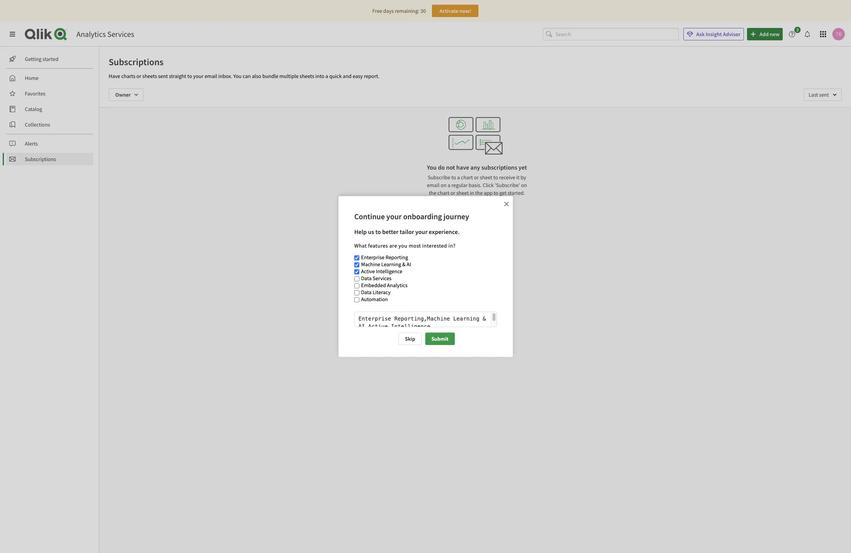Task type: vqa. For each thing, say whether or not it's contained in the screenshot.
Submit
yes



Task type: describe. For each thing, give the bounding box(es) containing it.
navigation pane element
[[0, 50, 99, 169]]

0 vertical spatial analytics
[[77, 29, 106, 39]]

2 sheets from the left
[[300, 73, 315, 80]]

analytics inside the what features are you most interested in? 'group'
[[387, 282, 408, 289]]

×
[[504, 198, 509, 209]]

free days remaining: 30
[[373, 7, 426, 14]]

Automation checkbox
[[354, 298, 360, 303]]

in
[[470, 190, 475, 197]]

embedded
[[361, 282, 386, 289]]

skip
[[405, 336, 416, 343]]

services for analytics services
[[107, 29, 134, 39]]

any
[[471, 164, 481, 171]]

reporting
[[386, 254, 408, 261]]

collections link
[[6, 118, 93, 131]]

email inside the you do not have any subscriptions yet subscribe to a chart or sheet to receive it by email on a regular basis. click 'subscribe' on the chart or sheet in the app to get started.
[[427, 182, 440, 189]]

you inside the you do not have any subscriptions yet subscribe to a chart or sheet to receive it by email on a regular basis. click 'subscribe' on the chart or sheet in the app to get started.
[[427, 164, 437, 171]]

have
[[109, 73, 120, 80]]

skip button
[[399, 333, 422, 345]]

free
[[373, 7, 383, 14]]

submit
[[432, 336, 449, 343]]

also
[[252, 73, 261, 80]]

1 horizontal spatial your
[[387, 212, 402, 221]]

1 sheets from the left
[[142, 73, 157, 80]]

most
[[409, 243, 421, 250]]

alerts
[[25, 140, 38, 147]]

Data Services checkbox
[[354, 277, 360, 282]]

analytics services element
[[77, 29, 134, 39]]

0 horizontal spatial email
[[205, 73, 217, 80]]

filters region
[[99, 82, 852, 107]]

Enterprise Reporting checkbox
[[354, 256, 360, 261]]

by
[[521, 174, 527, 181]]

active intelligence
[[361, 268, 403, 275]]

what
[[354, 243, 367, 250]]

embedded analytics
[[361, 282, 408, 289]]

1 horizontal spatial subscriptions
[[109, 56, 164, 68]]

us
[[368, 228, 374, 236]]

experience.
[[429, 228, 460, 236]]

2 horizontal spatial your
[[416, 228, 428, 236]]

not
[[447, 164, 456, 171]]

continue
[[354, 212, 385, 221]]

data for data services
[[361, 275, 372, 282]]

you
[[399, 243, 408, 250]]

to up regular
[[452, 174, 457, 181]]

subscriptions link
[[6, 153, 93, 165]]

report.
[[364, 73, 380, 80]]

what features are you most interested in? group
[[354, 254, 415, 303]]

get
[[500, 190, 507, 197]]

you do not have any subscriptions yet subscribe to a chart or sheet to receive it by email on a regular basis. click 'subscribe' on the chart or sheet in the app to get started.
[[427, 164, 528, 197]]

and
[[343, 73, 352, 80]]

ai
[[407, 261, 411, 268]]

into
[[316, 73, 325, 80]]

0 horizontal spatial a
[[326, 73, 329, 80]]

app
[[484, 190, 493, 197]]

in?
[[449, 243, 456, 250]]

features
[[368, 243, 388, 250]]

ask
[[697, 31, 705, 38]]

alerts link
[[6, 138, 93, 150]]

straight
[[169, 73, 186, 80]]

quick
[[330, 73, 342, 80]]

1 vertical spatial a
[[458, 174, 460, 181]]

inbox.
[[219, 73, 232, 80]]

activate now! link
[[433, 5, 479, 17]]

subscriptions inside navigation pane element
[[25, 156, 56, 163]]

subscribe
[[428, 174, 451, 181]]

Active Intelligence checkbox
[[354, 270, 360, 275]]

activate
[[440, 7, 459, 14]]

now!
[[460, 7, 472, 14]]

'subscribe'
[[495, 182, 521, 189]]

are
[[390, 243, 397, 250]]

ask insight advisor
[[697, 31, 741, 38]]

onboarding
[[403, 212, 442, 221]]

yet
[[519, 164, 527, 171]]

Data Literacy checkbox
[[354, 291, 360, 296]]

days
[[384, 7, 394, 14]]

favorites
[[25, 90, 46, 97]]

active
[[361, 268, 375, 275]]

have charts or sheets sent straight to your email inbox. you can also bundle multiple sheets into a quick and easy report.
[[109, 73, 380, 80]]

favorites link
[[6, 87, 93, 100]]

&
[[403, 261, 406, 268]]

to left the get
[[494, 190, 499, 197]]

help
[[354, 228, 367, 236]]

1 horizontal spatial or
[[451, 190, 456, 197]]

home
[[25, 75, 39, 82]]

click
[[483, 182, 494, 189]]

multiple
[[280, 73, 299, 80]]

1 on from the left
[[441, 182, 447, 189]]

journey
[[444, 212, 469, 221]]



Task type: locate. For each thing, give the bounding box(es) containing it.
started.
[[508, 190, 526, 197]]

activate now!
[[440, 7, 472, 14]]

advisor
[[724, 31, 741, 38]]

services
[[107, 29, 134, 39], [373, 275, 392, 282]]

what features are you most interested in?
[[354, 243, 456, 250]]

you left can
[[234, 73, 242, 80]]

data right data literacy checkbox
[[361, 289, 372, 296]]

learning
[[382, 261, 402, 268]]

insight
[[706, 31, 723, 38]]

subscriptions
[[482, 164, 518, 171]]

1 horizontal spatial chart
[[461, 174, 473, 181]]

a left regular
[[448, 182, 451, 189]]

subscriptions down alerts
[[25, 156, 56, 163]]

to
[[188, 73, 192, 80], [452, 174, 457, 181], [494, 174, 499, 181], [494, 190, 499, 197], [376, 228, 381, 236]]

0 horizontal spatial analytics
[[77, 29, 106, 39]]

email
[[205, 73, 217, 80], [427, 182, 440, 189]]

1 vertical spatial analytics
[[387, 282, 408, 289]]

intelligence
[[376, 268, 403, 275]]

0 vertical spatial or
[[137, 73, 141, 80]]

analytics services
[[77, 29, 134, 39]]

1 vertical spatial your
[[387, 212, 402, 221]]

to right us
[[376, 228, 381, 236]]

remaining:
[[395, 7, 420, 14]]

email left inbox.
[[205, 73, 217, 80]]

1 vertical spatial data
[[361, 289, 372, 296]]

0 vertical spatial your
[[193, 73, 204, 80]]

0 vertical spatial services
[[107, 29, 134, 39]]

1 horizontal spatial email
[[427, 182, 440, 189]]

searchbar element
[[544, 28, 680, 41]]

1 vertical spatial sheet
[[457, 190, 469, 197]]

2 data from the top
[[361, 289, 372, 296]]

or right charts
[[137, 73, 141, 80]]

better
[[382, 228, 399, 236]]

2 vertical spatial or
[[451, 190, 456, 197]]

0 horizontal spatial chart
[[438, 190, 450, 197]]

data for data literacy
[[361, 289, 372, 296]]

1 horizontal spatial sheet
[[480, 174, 493, 181]]

subscriptions up charts
[[109, 56, 164, 68]]

2 the from the left
[[476, 190, 483, 197]]

0 horizontal spatial the
[[429, 190, 437, 197]]

sheets left "into"
[[300, 73, 315, 80]]

to down subscriptions at the right top of page
[[494, 174, 499, 181]]

a up regular
[[458, 174, 460, 181]]

interested
[[422, 243, 447, 250]]

2 vertical spatial your
[[416, 228, 428, 236]]

2 vertical spatial a
[[448, 182, 451, 189]]

0 horizontal spatial sheet
[[457, 190, 469, 197]]

sent
[[158, 73, 168, 80]]

catalog link
[[6, 103, 93, 115]]

ask insight advisor button
[[684, 28, 745, 40]]

data
[[361, 275, 372, 282], [361, 289, 372, 296]]

data literacy
[[361, 289, 391, 296]]

1 horizontal spatial sheets
[[300, 73, 315, 80]]

enterprise
[[361, 254, 385, 261]]

1 vertical spatial chart
[[438, 190, 450, 197]]

charts
[[121, 73, 136, 80]]

close sidebar menu image
[[9, 31, 16, 37]]

or
[[137, 73, 141, 80], [474, 174, 479, 181], [451, 190, 456, 197]]

bundle
[[263, 73, 279, 80]]

0 vertical spatial chart
[[461, 174, 473, 181]]

easy
[[353, 73, 363, 80]]

home link
[[6, 72, 93, 84]]

× dialog
[[339, 196, 513, 357]]

2 horizontal spatial a
[[458, 174, 460, 181]]

you left do
[[427, 164, 437, 171]]

1 vertical spatial services
[[373, 275, 392, 282]]

2 horizontal spatial or
[[474, 174, 479, 181]]

× button
[[504, 198, 509, 209]]

0 horizontal spatial you
[[234, 73, 242, 80]]

or down regular
[[451, 190, 456, 197]]

submit button
[[426, 333, 455, 345]]

data right data services option
[[361, 275, 372, 282]]

1 vertical spatial email
[[427, 182, 440, 189]]

1 horizontal spatial you
[[427, 164, 437, 171]]

subscriptions
[[109, 56, 164, 68], [25, 156, 56, 163]]

regular
[[452, 182, 468, 189]]

Embedded Analytics checkbox
[[354, 284, 360, 289]]

to inside × dialog
[[376, 228, 381, 236]]

machine learning & ai
[[361, 261, 411, 268]]

sheet
[[480, 174, 493, 181], [457, 190, 469, 197]]

literacy
[[373, 289, 391, 296]]

0 vertical spatial data
[[361, 275, 372, 282]]

the down subscribe
[[429, 190, 437, 197]]

automation
[[361, 296, 388, 303]]

services inside the what features are you most interested in? 'group'
[[373, 275, 392, 282]]

sheet down regular
[[457, 190, 469, 197]]

started
[[43, 56, 59, 63]]

your up the better
[[387, 212, 402, 221]]

chart up regular
[[461, 174, 473, 181]]

sheets
[[142, 73, 157, 80], [300, 73, 315, 80]]

to right straight in the top of the page
[[188, 73, 192, 80]]

0 vertical spatial sheet
[[480, 174, 493, 181]]

catalog
[[25, 106, 42, 113]]

0 horizontal spatial your
[[193, 73, 204, 80]]

chart down subscribe
[[438, 190, 450, 197]]

1 data from the top
[[361, 275, 372, 282]]

getting
[[25, 56, 41, 63]]

machine
[[361, 261, 381, 268]]

30
[[421, 7, 426, 14]]

1 vertical spatial subscriptions
[[25, 156, 56, 163]]

help us to better tailor your experience.
[[354, 228, 460, 236]]

hidden box text field
[[354, 312, 497, 328]]

1 vertical spatial or
[[474, 174, 479, 181]]

have
[[457, 164, 470, 171]]

0 vertical spatial email
[[205, 73, 217, 80]]

analytics
[[77, 29, 106, 39], [387, 282, 408, 289]]

or up basis.
[[474, 174, 479, 181]]

email down subscribe
[[427, 182, 440, 189]]

1 horizontal spatial analytics
[[387, 282, 408, 289]]

chart
[[461, 174, 473, 181], [438, 190, 450, 197]]

the
[[429, 190, 437, 197], [476, 190, 483, 197]]

0 horizontal spatial subscriptions
[[25, 156, 56, 163]]

2 on from the left
[[522, 182, 528, 189]]

your right tailor
[[416, 228, 428, 236]]

do
[[438, 164, 445, 171]]

sheet up click
[[480, 174, 493, 181]]

last sent image
[[804, 89, 843, 101]]

0 vertical spatial you
[[234, 73, 242, 80]]

Machine Learning & AI checkbox
[[354, 263, 360, 268]]

0 horizontal spatial or
[[137, 73, 141, 80]]

tailor
[[400, 228, 414, 236]]

on down by
[[522, 182, 528, 189]]

1 horizontal spatial services
[[373, 275, 392, 282]]

a right "into"
[[326, 73, 329, 80]]

0 horizontal spatial on
[[441, 182, 447, 189]]

data services
[[361, 275, 392, 282]]

1 horizontal spatial the
[[476, 190, 483, 197]]

services for data services
[[373, 275, 392, 282]]

sheets left sent
[[142, 73, 157, 80]]

can
[[243, 73, 251, 80]]

1 horizontal spatial on
[[522, 182, 528, 189]]

your
[[193, 73, 204, 80], [387, 212, 402, 221], [416, 228, 428, 236]]

0 vertical spatial a
[[326, 73, 329, 80]]

1 horizontal spatial a
[[448, 182, 451, 189]]

continue your onboarding journey
[[354, 212, 469, 221]]

Search text field
[[556, 28, 680, 41]]

on down subscribe
[[441, 182, 447, 189]]

getting started
[[25, 56, 59, 63]]

receive
[[500, 174, 516, 181]]

the right "in"
[[476, 190, 483, 197]]

you
[[234, 73, 242, 80], [427, 164, 437, 171]]

0 horizontal spatial services
[[107, 29, 134, 39]]

getting started link
[[6, 53, 93, 65]]

1 the from the left
[[429, 190, 437, 197]]

collections
[[25, 121, 50, 128]]

basis.
[[469, 182, 482, 189]]

0 horizontal spatial sheets
[[142, 73, 157, 80]]

0 vertical spatial subscriptions
[[109, 56, 164, 68]]

enterprise reporting
[[361, 254, 408, 261]]

your right straight in the top of the page
[[193, 73, 204, 80]]

1 vertical spatial you
[[427, 164, 437, 171]]



